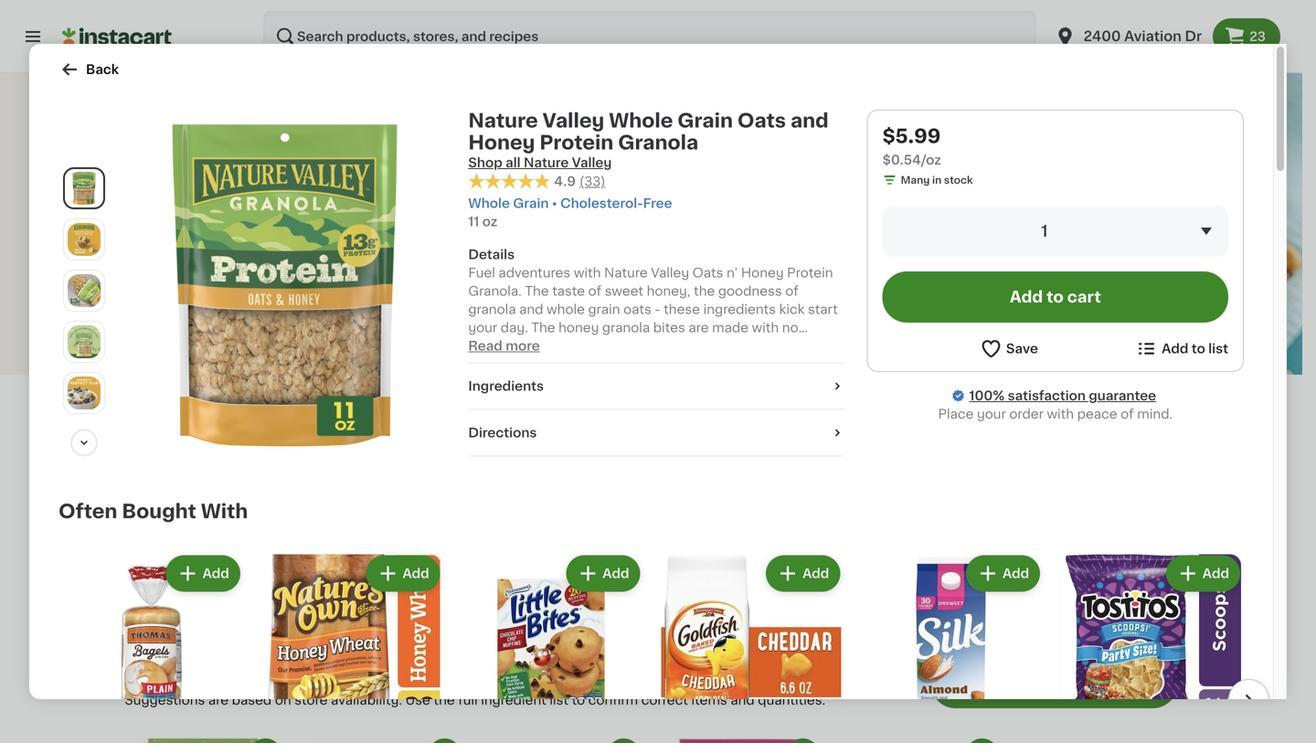 Task type: vqa. For each thing, say whether or not it's contained in the screenshot.
the rightmost the
yes



Task type: locate. For each thing, give the bounding box(es) containing it.
1 horizontal spatial save
[[1006, 342, 1038, 355]]

1 horizontal spatial whole
[[609, 111, 673, 130]]

and inside nature valley whole grain oats and honey protein granola shop all nature valley
[[791, 111, 829, 130]]

0 vertical spatial valley
[[542, 111, 604, 130]]

1 vertical spatial granola
[[602, 321, 650, 334]]

time inside active time 20 min
[[160, 234, 184, 244]]

0 horizontal spatial delivery by 1:55pm link
[[487, 488, 838, 585]]

granola up the free
[[618, 133, 698, 152]]

nature up 'all'
[[468, 111, 538, 130]]

min
[[152, 249, 177, 262], [237, 249, 262, 262]]

are
[[689, 321, 709, 334], [208, 694, 229, 706]]

honey
[[559, 321, 599, 334]]

2 vertical spatial granola
[[689, 358, 737, 371]]

0 horizontal spatial grain
[[513, 197, 549, 210]]

0 horizontal spatial cereal
[[532, 376, 572, 389]]

1 vertical spatial the
[[531, 321, 555, 334]]

with
[[574, 267, 601, 279], [752, 321, 779, 334], [1047, 408, 1074, 420]]

save up satisfaction
[[1006, 342, 1038, 355]]

granola down granola.
[[468, 303, 516, 316]]

mind.
[[1137, 408, 1173, 420]]

protein up start
[[787, 267, 833, 279]]

add 5 ingredients to cart button
[[931, 659, 1178, 708]]

2 recipe from the left
[[321, 291, 362, 304]]

23 button
[[1213, 18, 1280, 55]]

save recipe
[[286, 291, 362, 304]]

0 vertical spatial save
[[286, 291, 317, 304]]

the left full on the bottom
[[434, 694, 455, 706]]

0 vertical spatial shop
[[468, 156, 502, 169]]

the up these
[[694, 285, 715, 298]]

goodness
[[718, 285, 782, 298]]

artificial up syrup.
[[468, 340, 520, 353]]

whole
[[609, 111, 673, 130], [468, 197, 510, 210]]

add
[[1010, 289, 1043, 305], [1162, 342, 1188, 355], [203, 567, 229, 580], [403, 567, 429, 580], [603, 567, 629, 580], [803, 567, 829, 580], [1003, 567, 1029, 580], [1203, 567, 1229, 580], [953, 675, 986, 690]]

0 horizontal spatial protein
[[540, 133, 614, 152]]

1 horizontal spatial in
[[932, 175, 942, 185]]

min right 20
[[152, 249, 177, 262]]

6 add button from the left
[[1168, 557, 1238, 590]]

back button
[[58, 58, 119, 80]]

shop
[[468, 156, 502, 169], [125, 451, 158, 463]]

0 horizontal spatial min
[[152, 249, 177, 262]]

0 vertical spatial list
[[1208, 342, 1228, 355]]

delivery
[[202, 542, 245, 552], [563, 542, 606, 552], [924, 542, 968, 552]]

0 horizontal spatial your
[[468, 321, 497, 334]]

0 vertical spatial are
[[689, 321, 709, 334]]

in left 76051
[[259, 420, 284, 446]]

0 vertical spatial whole
[[609, 111, 673, 130]]

directions
[[468, 427, 537, 439]]

1 horizontal spatial 1:55pm
[[986, 542, 1023, 552]]

1 vertical spatial whole
[[468, 197, 510, 210]]

protein inside fuel adventures with nature valley oats n' honey protein granola. the taste of sweet honey, the goodness of granola and whole grain oats - these ingredients kick start your day. the honey granola bites are made with no artificial flavors, artificial colors or high fructose corn syrup. enjoy the resealable bag of granola cereal as a breakfast cereal or trail mix.
[[787, 267, 833, 279]]

4 add button from the left
[[768, 557, 838, 590]]

1 horizontal spatial are
[[689, 321, 709, 334]]

shop left stores
[[125, 451, 158, 463]]

1 vertical spatial cereal
[[532, 376, 572, 389]]

recipe right share at top left
[[190, 291, 232, 304]]

of
[[588, 285, 601, 298], [785, 285, 799, 298], [672, 358, 686, 371], [1121, 408, 1134, 420]]

min inside active time 20 min
[[152, 249, 177, 262]]

0 horizontal spatial ingredients
[[703, 303, 776, 316]]

details
[[468, 248, 515, 261]]

1 vertical spatial your
[[977, 408, 1006, 420]]

45
[[217, 249, 234, 262]]

0 vertical spatial grain
[[677, 111, 733, 130]]

1 vertical spatial oats
[[692, 267, 723, 279]]

and inside fuel adventures with nature valley oats n' honey protein granola. the taste of sweet honey, the goodness of granola and whole grain oats - these ingredients kick start your day. the honey granola bites are made with no artificial flavors, artificial colors or high fructose corn syrup. enjoy the resealable bag of granola cereal as a breakfast cereal or trail mix.
[[519, 303, 543, 316]]

1 1:55pm from the left
[[624, 542, 661, 552]]

ingredients right 5 at the bottom right
[[1003, 675, 1098, 690]]

1 horizontal spatial your
[[977, 408, 1006, 420]]

1 horizontal spatial delivery by 1:55pm
[[924, 542, 1023, 552]]

honey up goodness
[[741, 267, 784, 279]]

whole inside nature valley whole grain oats and honey protein granola shop all nature valley
[[609, 111, 673, 130]]

granola up better
[[125, 144, 259, 177]]

bites
[[653, 321, 685, 334]]

honey inside nature valley whole grain oats and honey protein granola shop all nature valley
[[468, 133, 535, 152]]

0 horizontal spatial shop
[[125, 451, 158, 463]]

granola.
[[468, 285, 522, 298]]

1 vertical spatial nature
[[604, 267, 648, 279]]

0 vertical spatial cereal
[[740, 358, 779, 371]]

0 vertical spatial the
[[694, 285, 715, 298]]

granola
[[468, 303, 516, 316], [602, 321, 650, 334], [689, 358, 737, 371]]

1 horizontal spatial time
[[242, 234, 265, 244]]

delivery by 1:50pm link
[[125, 488, 476, 585]]

honey up 'all'
[[468, 133, 535, 152]]

2 add button from the left
[[368, 557, 438, 590]]

1 recipe from the left
[[190, 291, 232, 304]]

the
[[525, 285, 549, 298], [531, 321, 555, 334]]

in left stock
[[932, 175, 942, 185]]

2 vertical spatial the
[[434, 694, 455, 706]]

quantities.
[[758, 694, 825, 706]]

1 artificial from the left
[[468, 340, 520, 353]]

1 vertical spatial honey
[[741, 267, 784, 279]]

1 horizontal spatial cart
[[1122, 675, 1156, 690]]

2 delivery by 1:55pm from the left
[[924, 542, 1023, 552]]

2 horizontal spatial delivery
[[924, 542, 968, 552]]

recipe down 18
[[321, 291, 362, 304]]

1 horizontal spatial artificial
[[573, 340, 624, 353]]

min for 20 min
[[152, 249, 177, 262]]

place your order with peace of mind.
[[938, 408, 1173, 420]]

1 horizontal spatial min
[[237, 249, 262, 262]]

min inside total time 45 min
[[237, 249, 262, 262]]

valley up 'honey,' on the top
[[651, 267, 689, 279]]

1:50pm
[[263, 542, 301, 552]]

time right total
[[242, 234, 265, 244]]

granola down oats
[[602, 321, 650, 334]]

0 vertical spatial in
[[932, 175, 942, 185]]

0 horizontal spatial by
[[247, 542, 260, 552]]

enlarge granola nature valley nature valley whole grain oats and honey protein granola angle_right (opens in a new tab) image
[[68, 274, 101, 307]]

delivery by 1:55pm
[[563, 542, 661, 552], [924, 542, 1023, 552]]

add to list
[[1162, 342, 1228, 355]]

0 horizontal spatial nature
[[468, 111, 538, 130]]

20
[[132, 249, 149, 262]]

100%
[[969, 389, 1005, 402]]

enlarge granola nature valley nature valley whole grain oats and honey protein granola hero (opens in a new tab) image
[[68, 172, 101, 205]]

instacart logo image
[[62, 26, 172, 48]]

0 horizontal spatial delivery
[[202, 542, 245, 552]]

1 vertical spatial in
[[259, 420, 284, 446]]

0 horizontal spatial in
[[259, 420, 284, 446]]

3 delivery from the left
[[924, 542, 968, 552]]

1 horizontal spatial the
[[551, 358, 572, 371]]

1 horizontal spatial delivery by 1:55pm link
[[849, 488, 1200, 585]]

0 horizontal spatial valley
[[542, 111, 604, 130]]

with down 100% satisfaction guarantee link
[[1047, 408, 1074, 420]]

the down adventures
[[525, 285, 549, 298]]

in
[[932, 175, 942, 185], [259, 420, 284, 446]]

stock
[[944, 175, 973, 185]]

0 horizontal spatial granola
[[125, 144, 259, 177]]

oats inside nature valley whole grain oats and honey protein granola shop all nature valley
[[737, 111, 786, 130]]

stores
[[161, 451, 202, 463]]

start
[[808, 303, 838, 316]]

nature
[[524, 156, 569, 169]]

2 delivery from the left
[[563, 542, 606, 552]]

time inside total time 45 min
[[242, 234, 265, 244]]

of up grain
[[588, 285, 601, 298]]

whole up valley
[[609, 111, 673, 130]]

1 horizontal spatial nature
[[604, 267, 648, 279]]

the down flavors,
[[551, 358, 572, 371]]

available
[[125, 420, 253, 446]]

1 horizontal spatial cereal
[[740, 358, 779, 371]]

1 horizontal spatial honey
[[741, 267, 784, 279]]

1 horizontal spatial protein
[[787, 267, 833, 279]]

0 vertical spatial granola
[[468, 303, 516, 316]]

fuel
[[468, 267, 495, 279]]

0 vertical spatial protein
[[540, 133, 614, 152]]

1 vertical spatial or
[[575, 376, 588, 389]]

by for 2nd delivery by 1:55pm link from the right
[[608, 542, 621, 552]]

1 horizontal spatial delivery
[[563, 542, 606, 552]]

0 horizontal spatial cart
[[1067, 289, 1101, 305]]

shop left 'all'
[[468, 156, 502, 169]]

or left trail
[[575, 376, 588, 389]]

oats
[[737, 111, 786, 130], [692, 267, 723, 279]]

save down 18
[[286, 291, 317, 304]]

nature up sweet
[[604, 267, 648, 279]]

1 min from the left
[[152, 249, 177, 262]]

0 horizontal spatial and
[[519, 303, 543, 316]]

share
[[149, 291, 187, 304]]

0 horizontal spatial whole
[[468, 197, 510, 210]]

honey inside fuel adventures with nature valley oats n' honey protein granola. the taste of sweet honey, the goodness of granola and whole grain oats - these ingredients kick start your day. the honey granola bites are made with no artificial flavors, artificial colors or high fructose corn syrup. enjoy the resealable bag of granola cereal as a breakfast cereal or trail mix.
[[741, 267, 784, 279]]

or down bites
[[671, 340, 684, 353]]

2 1:55pm from the left
[[986, 542, 1023, 552]]

(33)
[[579, 175, 606, 188]]

are up high
[[689, 321, 709, 334]]

1 horizontal spatial recipe
[[321, 291, 362, 304]]

artificial up "resealable"
[[573, 340, 624, 353]]

1 vertical spatial save
[[1006, 342, 1038, 355]]

product group
[[58, 552, 244, 743], [258, 552, 444, 743], [458, 552, 644, 743], [658, 552, 844, 743], [858, 552, 1044, 743], [1059, 552, 1244, 743], [125, 738, 282, 743], [304, 738, 461, 743], [483, 738, 640, 743], [662, 738, 819, 743], [841, 738, 998, 743]]

protein up valley
[[540, 133, 614, 152]]

valley up valley
[[542, 111, 604, 130]]

1 horizontal spatial valley
[[651, 267, 689, 279]]

calories
[[371, 234, 414, 244]]

1 horizontal spatial shop
[[468, 156, 502, 169]]

0 horizontal spatial with
[[574, 267, 601, 279]]

share recipe button
[[125, 288, 232, 307]]

add for first add 'button'
[[203, 567, 229, 580]]

$5.99 $0.54/oz
[[883, 127, 941, 166]]

2 vertical spatial and
[[731, 694, 755, 706]]

more
[[506, 340, 540, 353]]

bag
[[645, 358, 669, 371]]

whole up oz
[[468, 197, 510, 210]]

2 min from the left
[[237, 249, 262, 262]]

1 time from the left
[[160, 234, 184, 244]]

0 horizontal spatial recipe
[[190, 291, 232, 304]]

often
[[58, 502, 117, 521]]

nature inside fuel adventures with nature valley oats n' honey protein granola. the taste of sweet honey, the goodness of granola and whole grain oats - these ingredients kick start your day. the honey granola bites are made with no artificial flavors, artificial colors or high fructose corn syrup. enjoy the resealable bag of granola cereal as a breakfast cereal or trail mix.
[[604, 267, 648, 279]]

are left based
[[208, 694, 229, 706]]

granola bars image
[[651, 73, 1302, 375]]

ingredient
[[481, 694, 546, 706]]

your
[[468, 321, 497, 334], [977, 408, 1006, 420]]

•
[[552, 197, 557, 210]]

save button
[[980, 337, 1038, 360]]

0 vertical spatial honey
[[468, 133, 535, 152]]

enjoy
[[511, 358, 547, 371]]

directions button
[[468, 424, 845, 442]]

1 delivery by 1:55pm from the left
[[563, 542, 661, 552]]

1 vertical spatial and
[[519, 303, 543, 316]]

3 by from the left
[[970, 542, 983, 552]]

by
[[247, 542, 260, 552], [608, 542, 621, 552], [970, 542, 983, 552]]

the up flavors,
[[531, 321, 555, 334]]

1 horizontal spatial grain
[[677, 111, 733, 130]]

0 horizontal spatial delivery by 1:55pm
[[563, 542, 661, 552]]

cereal down enjoy
[[532, 376, 572, 389]]

ingredients up "made"
[[703, 303, 776, 316]]

read more
[[468, 340, 540, 353]]

0 horizontal spatial honey
[[468, 133, 535, 152]]

valley inside fuel adventures with nature valley oats n' honey protein granola. the taste of sweet honey, the goodness of granola and whole grain oats - these ingredients kick start your day. the honey granola bites are made with no artificial flavors, artificial colors or high fructose corn syrup. enjoy the resealable bag of granola cereal as a breakfast cereal or trail mix.
[[651, 267, 689, 279]]

trail
[[591, 376, 615, 389]]

0 vertical spatial ingredients
[[703, 303, 776, 316]]

are inside fuel adventures with nature valley oats n' honey protein granola. the taste of sweet honey, the goodness of granola and whole grain oats - these ingredients kick start your day. the honey granola bites are made with no artificial flavors, artificial colors or high fructose corn syrup. enjoy the resealable bag of granola cereal as a breakfast cereal or trail mix.
[[689, 321, 709, 334]]

delivery for first delivery by 1:55pm link from the right
[[924, 542, 968, 552]]

granola inside nature valley whole grain oats and honey protein granola shop all nature valley
[[618, 133, 698, 152]]

0 horizontal spatial artificial
[[468, 340, 520, 353]]

1:55pm for 2nd delivery by 1:55pm link from the right
[[624, 542, 661, 552]]

time for 20 min
[[160, 234, 184, 244]]

min right 45
[[237, 249, 262, 262]]

23
[[1249, 30, 1266, 43]]

your down 100%
[[977, 408, 1006, 420]]

time for 45 min
[[242, 234, 265, 244]]

time right the active
[[160, 234, 184, 244]]

&
[[270, 200, 280, 213]]

1 vertical spatial the
[[551, 358, 572, 371]]

read
[[468, 340, 502, 353]]

your up read
[[468, 321, 497, 334]]

0 vertical spatial nature
[[468, 111, 538, 130]]

in inside "available in 76051 shop stores nearby."
[[259, 420, 284, 446]]

by
[[154, 200, 172, 213]]

0 vertical spatial oats
[[737, 111, 786, 130]]

2 time from the left
[[242, 234, 265, 244]]

0 horizontal spatial list
[[550, 694, 569, 706]]

2 horizontal spatial and
[[791, 111, 829, 130]]

homes
[[220, 200, 267, 213]]

2 by from the left
[[608, 542, 621, 552]]

0 horizontal spatial time
[[160, 234, 184, 244]]

with left "no"
[[752, 321, 779, 334]]

1:55pm for first delivery by 1:55pm link from the right
[[986, 542, 1023, 552]]

a
[[801, 358, 808, 371]]

0 vertical spatial and
[[791, 111, 829, 130]]

syrup.
[[468, 358, 508, 371]]

1 horizontal spatial list
[[1208, 342, 1228, 355]]

1 horizontal spatial granola
[[618, 133, 698, 152]]

0 horizontal spatial the
[[434, 694, 455, 706]]

with up taste
[[574, 267, 601, 279]]

kroger image
[[140, 518, 177, 555]]

1 delivery from the left
[[202, 542, 245, 552]]

ingredients
[[703, 303, 776, 316], [1003, 675, 1098, 690]]

$5.99
[[883, 127, 941, 146]]

ingredients inside fuel adventures with nature valley oats n' honey protein granola. the taste of sweet honey, the goodness of granola and whole grain oats - these ingredients kick start your day. the honey granola bites are made with no artificial flavors, artificial colors or high fructose corn syrup. enjoy the resealable bag of granola cereal as a breakfast cereal or trail mix.
[[703, 303, 776, 316]]

valley inside nature valley whole grain oats and honey protein granola shop all nature valley
[[542, 111, 604, 130]]

1 vertical spatial grain
[[513, 197, 549, 210]]

granola down high
[[689, 358, 737, 371]]

taste
[[552, 285, 585, 298]]

on
[[275, 694, 291, 706]]

1 vertical spatial protein
[[787, 267, 833, 279]]

1 horizontal spatial with
[[752, 321, 779, 334]]

cereal down "fructose"
[[740, 358, 779, 371]]

add button
[[168, 557, 238, 590], [368, 557, 438, 590], [568, 557, 638, 590], [768, 557, 838, 590], [968, 557, 1038, 590], [1168, 557, 1238, 590]]

granola
[[618, 133, 698, 152], [125, 144, 259, 177]]

shop inside nature valley whole grain oats and honey protein granola shop all nature valley
[[468, 156, 502, 169]]

1 vertical spatial ingredients
[[1003, 675, 1098, 690]]



Task type: describe. For each thing, give the bounding box(es) containing it.
1 horizontal spatial and
[[731, 694, 755, 706]]

grain
[[588, 303, 620, 316]]

bars
[[267, 144, 345, 177]]

these
[[664, 303, 700, 316]]

5
[[989, 675, 1000, 690]]

ingredients button
[[468, 377, 845, 395]]

nearby.
[[205, 451, 253, 463]]

valley
[[572, 156, 612, 169]]

2 horizontal spatial with
[[1047, 408, 1074, 420]]

add for second add 'button' from the right
[[1003, 567, 1029, 580]]

0 vertical spatial cart
[[1067, 289, 1101, 305]]

save for save recipe
[[286, 291, 317, 304]]

high
[[687, 340, 715, 353]]

of down guarantee
[[1121, 408, 1134, 420]]

as
[[783, 358, 797, 371]]

honey,
[[647, 285, 690, 298]]

add for 3rd add 'button' from the right
[[803, 567, 829, 580]]

resealable
[[575, 358, 641, 371]]

by better homes & gardens
[[154, 200, 340, 213]]

active
[[125, 234, 158, 244]]

by for first delivery by 1:55pm link from the right
[[970, 542, 983, 552]]

granola bars
[[125, 144, 345, 177]]

delivery by 1:55pm for first delivery by 1:55pm link from the right
[[924, 542, 1023, 552]]

add to cart button
[[883, 271, 1228, 323]]

better
[[175, 200, 216, 213]]

made
[[712, 321, 749, 334]]

recipe for save recipe
[[321, 291, 362, 304]]

2 horizontal spatial the
[[694, 285, 715, 298]]

enlarge granola nature valley nature valley whole grain oats and honey protein granola angle_left (opens in a new tab) image
[[68, 223, 101, 256]]

enlarge granola nature valley nature valley whole grain oats and honey protein granola angle_back (opens in a new tab) image
[[68, 325, 101, 358]]

2 horizontal spatial granola
[[689, 358, 737, 371]]

76051 button
[[291, 419, 372, 448]]

your inside fuel adventures with nature valley oats n' honey protein granola. the taste of sweet honey, the goodness of granola and whole grain oats - these ingredients kick start your day. the honey granola bites are made with no artificial flavors, artificial colors or high fructose corn syrup. enjoy the resealable bag of granola cereal as a breakfast cereal or trail mix.
[[468, 321, 497, 334]]

order
[[1009, 408, 1044, 420]]

available in 76051 shop stores nearby.
[[125, 420, 372, 463]]

4.9
[[554, 175, 576, 188]]

flavors,
[[523, 340, 570, 353]]

add to cart
[[1010, 289, 1101, 305]]

servings
[[295, 234, 340, 244]]

use
[[405, 694, 430, 706]]

1 horizontal spatial granola
[[602, 321, 650, 334]]

availability.
[[331, 694, 402, 706]]

0 horizontal spatial granola
[[468, 303, 516, 316]]

back
[[86, 63, 119, 76]]

cholesterol-
[[560, 197, 643, 210]]

whole grain • cholesterol-free 11 oz
[[468, 197, 672, 228]]

gardens
[[283, 200, 340, 213]]

1 vertical spatial list
[[550, 694, 569, 706]]

correct
[[641, 694, 688, 706]]

active time 20 min
[[125, 234, 184, 262]]

granola nature valley nature valley whole grain oats and honey protein granola hero image
[[124, 124, 446, 446]]

delivery by 1:50pm
[[202, 542, 301, 552]]

fructose
[[718, 340, 773, 353]]

mix.
[[619, 376, 645, 389]]

add 5 ingredients to cart
[[953, 675, 1156, 690]]

total time 45 min
[[214, 234, 265, 262]]

0 horizontal spatial are
[[208, 694, 229, 706]]

kick
[[779, 303, 805, 316]]

add to list button
[[1135, 337, 1228, 360]]

many in stock
[[901, 175, 973, 185]]

with
[[201, 502, 248, 521]]

full
[[458, 694, 478, 706]]

1 vertical spatial cart
[[1122, 675, 1156, 690]]

of up kick
[[785, 285, 799, 298]]

11
[[468, 215, 479, 228]]

whole inside whole grain • cholesterol-free 11 oz
[[468, 197, 510, 210]]

based
[[232, 694, 272, 706]]

details button
[[468, 246, 845, 264]]

ingredients inside button
[[1003, 675, 1098, 690]]

0 vertical spatial or
[[671, 340, 684, 353]]

0 horizontal spatial or
[[575, 376, 588, 389]]

nature inside nature valley whole grain oats and honey protein granola shop all nature valley
[[468, 111, 538, 130]]

calories 130
[[371, 234, 414, 263]]

suggestions are based on store availability. use the full ingredient list to confirm correct items and quantities.
[[125, 694, 825, 706]]

servings 18
[[295, 234, 340, 262]]

0 vertical spatial the
[[525, 285, 549, 298]]

4.9 (33)
[[554, 175, 606, 188]]

add for second add 'button' from the left
[[403, 567, 429, 580]]

76051
[[291, 420, 372, 446]]

100% satisfaction guarantee link
[[969, 387, 1156, 405]]

recipe for share recipe
[[190, 291, 232, 304]]

1
[[1041, 223, 1048, 239]]

enlarge granola nature valley nature valley whole grain oats and honey protein granola angle_top (opens in a new tab) image
[[68, 376, 101, 409]]

1 by from the left
[[247, 542, 260, 552]]

peace
[[1077, 408, 1117, 420]]

shop inside "available in 76051 shop stores nearby."
[[125, 451, 158, 463]]

no
[[782, 321, 798, 334]]

share recipe
[[149, 291, 232, 304]]

delivery by 1:55pm for 2nd delivery by 1:55pm link from the right
[[563, 542, 661, 552]]

add for 4th add 'button' from right
[[603, 567, 629, 580]]

1 field
[[883, 206, 1228, 257]]

add for first add 'button' from right
[[1203, 567, 1229, 580]]

whole
[[547, 303, 585, 316]]

protein inside nature valley whole grain oats and honey protein granola shop all nature valley
[[540, 133, 614, 152]]

read more button
[[468, 337, 540, 355]]

list inside button
[[1208, 342, 1228, 355]]

grain inside nature valley whole grain oats and honey protein granola shop all nature valley
[[677, 111, 733, 130]]

item carousel region
[[33, 544, 1269, 743]]

store
[[295, 694, 328, 706]]

min for 45 min
[[237, 249, 262, 262]]

of right bag
[[672, 358, 686, 371]]

n'
[[727, 267, 738, 279]]

18
[[311, 249, 325, 262]]

confirm
[[588, 694, 638, 706]]

5 add button from the left
[[968, 557, 1038, 590]]

in for available
[[259, 420, 284, 446]]

(33) button
[[579, 172, 606, 190]]

adventures
[[498, 267, 571, 279]]

2 artificial from the left
[[573, 340, 624, 353]]

ingredients
[[468, 380, 544, 393]]

3 add button from the left
[[568, 557, 638, 590]]

oats inside fuel adventures with nature valley oats n' honey protein granola. the taste of sweet honey, the goodness of granola and whole grain oats - these ingredients kick start your day. the honey granola bites are made with no artificial flavors, artificial colors or high fructose corn syrup. enjoy the resealable bag of granola cereal as a breakfast cereal or trail mix.
[[692, 267, 723, 279]]

delivery for 2nd delivery by 1:55pm link from the right
[[563, 542, 606, 552]]

1 delivery by 1:55pm link from the left
[[487, 488, 838, 585]]

1 vertical spatial with
[[752, 321, 779, 334]]

in for many
[[932, 175, 942, 185]]

save for save
[[1006, 342, 1038, 355]]

all
[[506, 156, 521, 169]]

130
[[371, 250, 394, 263]]

grain inside whole grain • cholesterol-free 11 oz
[[513, 197, 549, 210]]

many
[[901, 175, 930, 185]]

day.
[[501, 321, 528, 334]]

1 add button from the left
[[168, 557, 238, 590]]

2 delivery by 1:55pm link from the left
[[849, 488, 1200, 585]]



